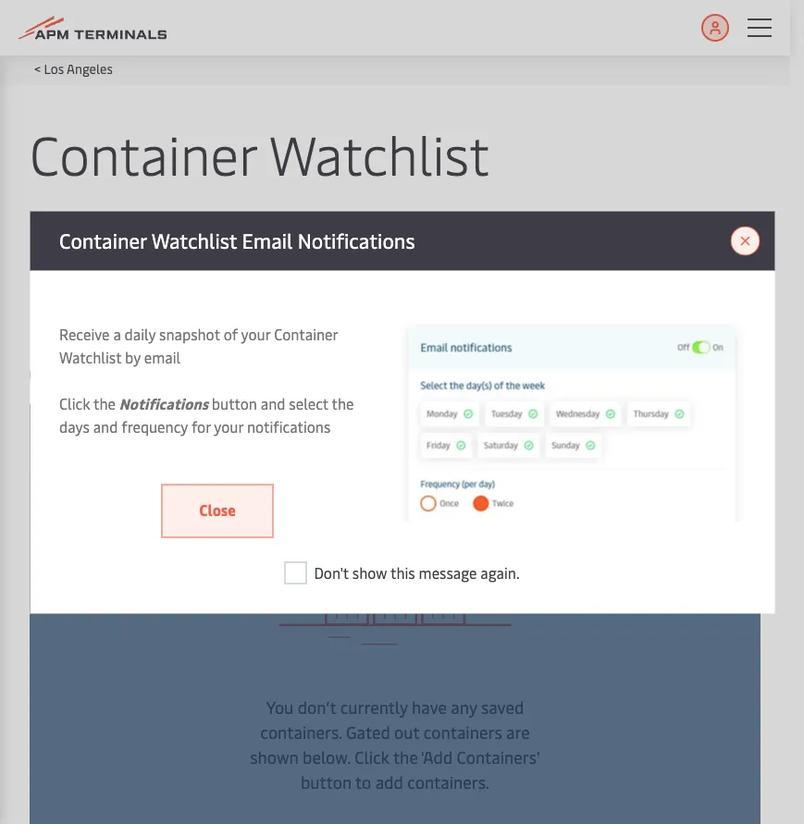 Task type: vqa. For each thing, say whether or not it's contained in the screenshot.
Container Watchlist
yes



Task type: describe. For each thing, give the bounding box(es) containing it.
receive
[[59, 323, 110, 343]]

columns
[[452, 507, 509, 528]]

left
[[324, 507, 348, 528]]

message
[[419, 562, 477, 582]]

container for container watchlist email notifications
[[59, 226, 147, 254]]

vessel for eta
[[636, 421, 672, 438]]

actual
[[47, 246, 99, 267]]

the down remove from list button
[[94, 393, 116, 413]]

vessel eta button
[[636, 421, 702, 456]]

discharge date button
[[714, 421, 797, 456]]

discharge date
[[714, 421, 770, 456]]

moved
[[318, 306, 396, 341]]

date
[[165, 246, 195, 267]]

appointment
[[115, 223, 200, 244]]

list
[[148, 366, 166, 383]]

for inside button and select the days and frequency for your notifications
[[192, 416, 211, 436]]

id
[[95, 438, 107, 456]]

< los angeles
[[34, 60, 113, 78]]

dates
[[204, 223, 241, 244]]

status
[[368, 438, 406, 456]]

shipping line button
[[466, 421, 546, 456]]

watchlist inside the receive a daily snapshot of your container watchlist by email
[[59, 346, 121, 367]]

2 vertical spatial and
[[93, 416, 118, 436]]

a
[[113, 323, 121, 343]]

show inside *3rd shift appointment dates in termpoint reflect the previous day. appointments listed below show the actual time and date customers should arrive.
[[681, 223, 716, 244]]

click the notifications
[[59, 393, 208, 413]]

remove from list
[[67, 366, 166, 383]]

shipping
[[466, 421, 516, 438]]

ready for delivery?
[[273, 421, 328, 456]]

again.
[[481, 562, 520, 582]]

*3rd shift appointment dates in termpoint reflect the previous day. appointments listed below show the actual time and date customers should arrive.
[[47, 223, 741, 267]]

receive a daily snapshot of your container watchlist by email
[[59, 323, 338, 367]]

3
[[679, 306, 694, 341]]

container id button
[[95, 421, 180, 456]]

columns
[[711, 366, 761, 383]]

shipping line
[[466, 421, 516, 456]]

remove
[[67, 366, 113, 383]]

1 horizontal spatial notifications
[[298, 226, 415, 254]]

from
[[116, 366, 145, 383]]

select
[[289, 393, 329, 413]]

remove from list button
[[30, 360, 166, 390]]

lading
[[192, 438, 231, 456]]

see
[[369, 507, 391, 528]]

containers
[[149, 306, 269, 341]]

0 vertical spatial table
[[477, 306, 535, 341]]

out
[[104, 306, 142, 341]]

2 vertical spatial notifications
[[119, 393, 208, 413]]

daily
[[125, 323, 156, 343]]

edit columns button
[[648, 360, 761, 390]]

your inside the receive a daily snapshot of your container watchlist by email
[[241, 323, 271, 343]]

*3rd
[[47, 223, 77, 244]]

for inside ready for delivery?
[[311, 421, 328, 438]]

angeles
[[67, 60, 113, 78]]

ready
[[273, 421, 308, 438]]

snapshot
[[159, 323, 220, 343]]

gated out containers are moved to the table below after 3 days.
[[30, 306, 758, 341]]

<
[[34, 60, 41, 78]]

container watchlist
[[30, 117, 490, 190]]

1 vertical spatial show
[[353, 562, 387, 582]]

container notifications 1 image
[[394, 322, 745, 521]]

email
[[144, 346, 181, 367]]

the down previous
[[433, 306, 471, 341]]

the up days.
[[719, 223, 741, 244]]

container status
[[368, 421, 424, 456]]

all
[[395, 507, 411, 528]]

los
[[44, 60, 64, 78]]

below inside *3rd shift appointment dates in termpoint reflect the previous day. appointments listed below show the actual time and date customers should arrive.
[[637, 223, 677, 244]]

reflect
[[337, 223, 381, 244]]

1 vertical spatial and
[[261, 393, 286, 413]]

container watchlist email notifications
[[59, 226, 415, 254]]

bill
[[192, 421, 211, 438]]

and inside *3rd shift appointment dates in termpoint reflect the previous day. appointments listed below show the actual time and date customers should arrive.
[[136, 246, 161, 267]]

eta
[[636, 438, 658, 456]]

bill of lading button
[[192, 421, 261, 456]]

of
[[224, 323, 238, 343]]

after
[[618, 306, 673, 341]]

frequency
[[122, 416, 188, 436]]

notifications button
[[517, 360, 629, 390]]

container for container status
[[368, 421, 424, 438]]

watchlist for container watchlist
[[269, 117, 490, 190]]



Task type: locate. For each thing, give the bounding box(es) containing it.
click
[[59, 393, 90, 413]]

termpoint
[[259, 223, 333, 244]]

0 vertical spatial below
[[637, 223, 677, 244]]

los angeles link
[[44, 60, 113, 78]]

to right moved
[[402, 306, 427, 341]]

1 vertical spatial table
[[415, 507, 449, 528]]

and up id
[[93, 416, 118, 436]]

the right reflect
[[384, 223, 406, 244]]

the
[[384, 223, 406, 244], [719, 223, 741, 244], [433, 306, 471, 341], [94, 393, 116, 413], [332, 393, 354, 413]]

1 horizontal spatial below
[[637, 223, 677, 244]]

1 horizontal spatial watchlist
[[152, 226, 237, 254]]

don't
[[314, 562, 349, 582]]

and
[[136, 246, 161, 267], [261, 393, 286, 413], [93, 416, 118, 436]]

date
[[714, 438, 741, 456]]

0 vertical spatial your
[[241, 323, 271, 343]]

2 horizontal spatial notifications
[[554, 366, 629, 383]]

0 horizontal spatial table
[[415, 507, 449, 528]]

discharge
[[714, 421, 770, 438]]

to left "see"
[[351, 507, 365, 528]]

this
[[391, 562, 415, 582]]

vessel for name
[[558, 421, 594, 438]]

and up notifications
[[261, 393, 286, 413]]

container inside container status button
[[368, 421, 424, 438]]

0 horizontal spatial below
[[542, 306, 611, 341]]

container status button
[[368, 421, 454, 456]]

table right the all
[[415, 507, 449, 528]]

days.
[[700, 306, 758, 341]]

0 vertical spatial and
[[136, 246, 161, 267]]

ready for delivery? button
[[273, 421, 353, 456]]

for
[[192, 416, 211, 436], [311, 421, 328, 438]]

1 vessel from the left
[[558, 421, 594, 438]]

for down select
[[311, 421, 328, 438]]

below right listed in the right of the page
[[637, 223, 677, 244]]

0 horizontal spatial for
[[192, 416, 211, 436]]

1 horizontal spatial vessel
[[636, 421, 672, 438]]

Don't show this message again. checkbox
[[285, 562, 307, 584]]

show left close alert image
[[681, 223, 716, 244]]

watchlist for container watchlist email notifications
[[152, 226, 237, 254]]

customers
[[198, 246, 268, 267]]

notifications
[[298, 226, 415, 254], [554, 366, 629, 383], [119, 393, 208, 413]]

line
[[466, 438, 490, 456]]

below up notifications button at the top
[[542, 306, 611, 341]]

1 vertical spatial to
[[351, 507, 365, 528]]

don't show this message again.
[[314, 562, 520, 582]]

1 horizontal spatial to
[[402, 306, 427, 341]]

0 horizontal spatial vessel
[[558, 421, 594, 438]]

your down button
[[214, 416, 244, 436]]

1 vertical spatial notifications
[[554, 366, 629, 383]]

day.
[[470, 223, 495, 244]]

2 vertical spatial watchlist
[[59, 346, 121, 367]]

container for container id
[[95, 421, 151, 438]]

show
[[681, 223, 716, 244], [353, 562, 387, 582]]

of
[[214, 421, 228, 438]]

button
[[212, 393, 257, 413]]

container inside the receive a daily snapshot of your container watchlist by email
[[274, 323, 338, 343]]

to
[[402, 306, 427, 341], [351, 507, 365, 528]]

for left of
[[192, 416, 211, 436]]

vessel name
[[558, 421, 594, 456]]

2 horizontal spatial watchlist
[[269, 117, 490, 190]]

None checkbox
[[48, 427, 70, 450]]

shift
[[81, 223, 111, 244]]

vessel down notifications button at the top
[[558, 421, 594, 438]]

1 horizontal spatial for
[[311, 421, 328, 438]]

container inside container id "button"
[[95, 421, 151, 438]]

2 vessel from the left
[[636, 421, 672, 438]]

below
[[637, 223, 677, 244], [542, 306, 611, 341]]

0 vertical spatial show
[[681, 223, 716, 244]]

edit columns
[[685, 366, 761, 383]]

0 horizontal spatial watchlist
[[59, 346, 121, 367]]

vessel name button
[[558, 421, 624, 456]]

vessel
[[558, 421, 594, 438], [636, 421, 672, 438]]

show left this
[[353, 562, 387, 582]]

the right select
[[332, 393, 354, 413]]

bill of lading
[[192, 421, 231, 456]]

1 horizontal spatial and
[[136, 246, 161, 267]]

listed
[[597, 223, 633, 244]]

0 horizontal spatial to
[[351, 507, 365, 528]]

1 horizontal spatial table
[[477, 306, 535, 341]]

2 horizontal spatial and
[[261, 393, 286, 413]]

email
[[242, 226, 293, 254]]

close button
[[161, 484, 274, 538]]

arrive.
[[320, 246, 361, 267]]

appointments
[[499, 223, 593, 244]]

1 vertical spatial your
[[214, 416, 244, 436]]

table up notifications button at the top
[[477, 306, 535, 341]]

vessel eta
[[636, 421, 672, 456]]

0 vertical spatial to
[[402, 306, 427, 341]]

in
[[244, 223, 256, 244]]

close
[[199, 499, 236, 519]]

the inside button and select the days and frequency for your notifications
[[332, 393, 354, 413]]

vessel right vessel name button
[[636, 421, 672, 438]]

your
[[241, 323, 271, 343], [214, 416, 244, 436]]

0 horizontal spatial notifications
[[119, 393, 208, 413]]

and down appointment
[[136, 246, 161, 267]]

notifications
[[247, 416, 331, 436]]

0 vertical spatial watchlist
[[269, 117, 490, 190]]

your inside button and select the days and frequency for your notifications
[[214, 416, 244, 436]]

container id
[[95, 421, 151, 456]]

time
[[102, 246, 133, 267]]

your right of
[[241, 323, 271, 343]]

0 vertical spatial notifications
[[298, 226, 415, 254]]

1 horizontal spatial show
[[681, 223, 716, 244]]

notifications inside button
[[554, 366, 629, 383]]

by
[[125, 346, 141, 367]]

1 vertical spatial below
[[542, 306, 611, 341]]

1 vertical spatial watchlist
[[152, 226, 237, 254]]

should
[[272, 246, 317, 267]]

0 horizontal spatial and
[[93, 416, 118, 436]]

name
[[558, 438, 591, 456]]

0 horizontal spatial show
[[353, 562, 387, 582]]

delivery?
[[273, 438, 326, 456]]

swipe
[[282, 507, 321, 528]]

container
[[30, 117, 257, 190], [59, 226, 147, 254], [274, 323, 338, 343], [95, 421, 151, 438], [368, 421, 424, 438]]

button and select the days and frequency for your notifications
[[59, 393, 354, 436]]

swipe left to see all table columns
[[282, 507, 509, 528]]

edit
[[685, 366, 707, 383]]

gated
[[30, 306, 97, 341]]

apm_icons_v3_container storage image
[[240, 510, 551, 671]]

watchlist
[[269, 117, 490, 190], [152, 226, 237, 254], [59, 346, 121, 367]]

days
[[59, 416, 90, 436]]

previous
[[410, 223, 466, 244]]

container for container watchlist
[[30, 117, 257, 190]]

close alert image
[[731, 226, 760, 256]]



